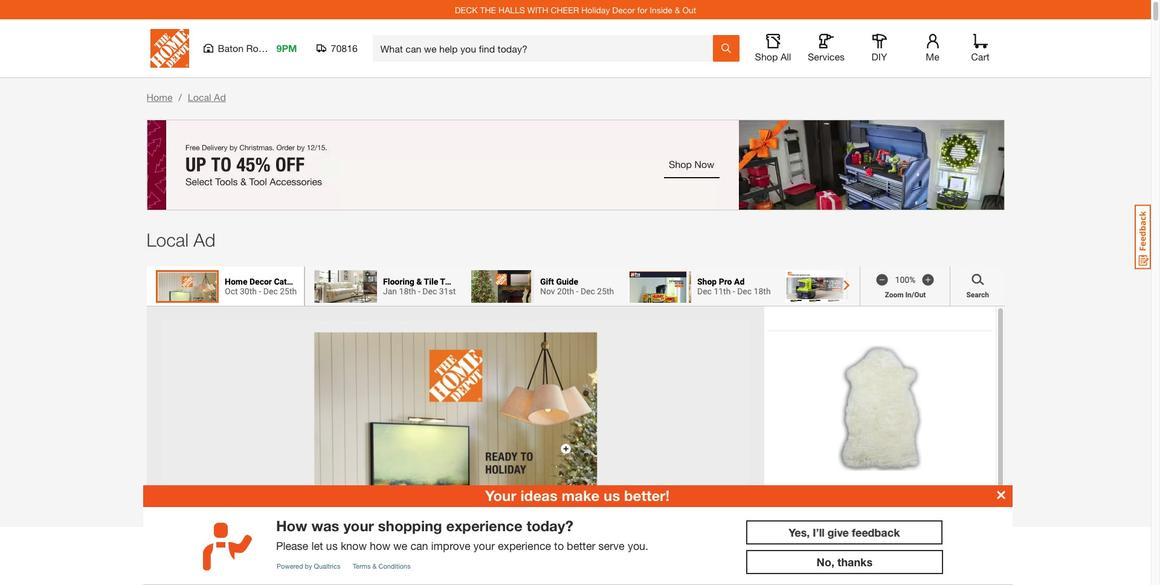 Task type: describe. For each thing, give the bounding box(es) containing it.
halls
[[499, 5, 525, 15]]

cart
[[971, 51, 990, 62]]

cheer
[[551, 5, 579, 15]]

baton rouge 9pm
[[218, 42, 297, 54]]

inside
[[650, 5, 673, 15]]

shop all button
[[754, 34, 793, 63]]

0 vertical spatial ad
[[214, 91, 226, 103]]

cart link
[[967, 34, 994, 63]]

feedback link image
[[1135, 204, 1151, 270]]

baton
[[218, 42, 244, 54]]

services
[[808, 51, 845, 62]]

&
[[675, 5, 680, 15]]

the
[[480, 5, 496, 15]]

rouge
[[246, 42, 275, 54]]

for
[[637, 5, 648, 15]]

1 vertical spatial local
[[147, 229, 189, 250]]

with
[[527, 5, 548, 15]]

70816 button
[[316, 42, 358, 54]]

1 vertical spatial ad
[[194, 229, 215, 250]]

70816
[[331, 42, 358, 54]]

shop all
[[755, 51, 791, 62]]

deck
[[455, 5, 478, 15]]

me
[[926, 51, 940, 62]]



Task type: locate. For each thing, give the bounding box(es) containing it.
local ad
[[188, 91, 226, 103], [147, 229, 215, 250]]

0 vertical spatial local ad
[[188, 91, 226, 103]]

What can we help you find today? search field
[[380, 36, 712, 61]]

local
[[188, 91, 211, 103], [147, 229, 189, 250]]

services button
[[807, 34, 846, 63]]

0 vertical spatial local
[[188, 91, 211, 103]]

out
[[683, 5, 696, 15]]

9pm
[[276, 42, 297, 54]]

diy
[[872, 51, 887, 62]]

deck the halls with cheer holiday decor for inside & out link
[[455, 5, 696, 15]]

decor
[[612, 5, 635, 15]]

the home depot logo image
[[150, 29, 189, 68]]

ad
[[214, 91, 226, 103], [194, 229, 215, 250]]

home
[[147, 91, 173, 103]]

me button
[[913, 34, 952, 63]]

all
[[781, 51, 791, 62]]

1 vertical spatial local ad
[[147, 229, 215, 250]]

shop
[[755, 51, 778, 62]]

local ad link
[[188, 91, 226, 103]]

deck the halls with cheer holiday decor for inside & out
[[455, 5, 696, 15]]

diy button
[[860, 34, 899, 63]]

home link
[[147, 91, 173, 103]]

holiday
[[582, 5, 610, 15]]

sponsored banner image
[[147, 120, 1005, 210]]



Task type: vqa. For each thing, say whether or not it's contained in the screenshot.
bottom TrafficMaster
no



